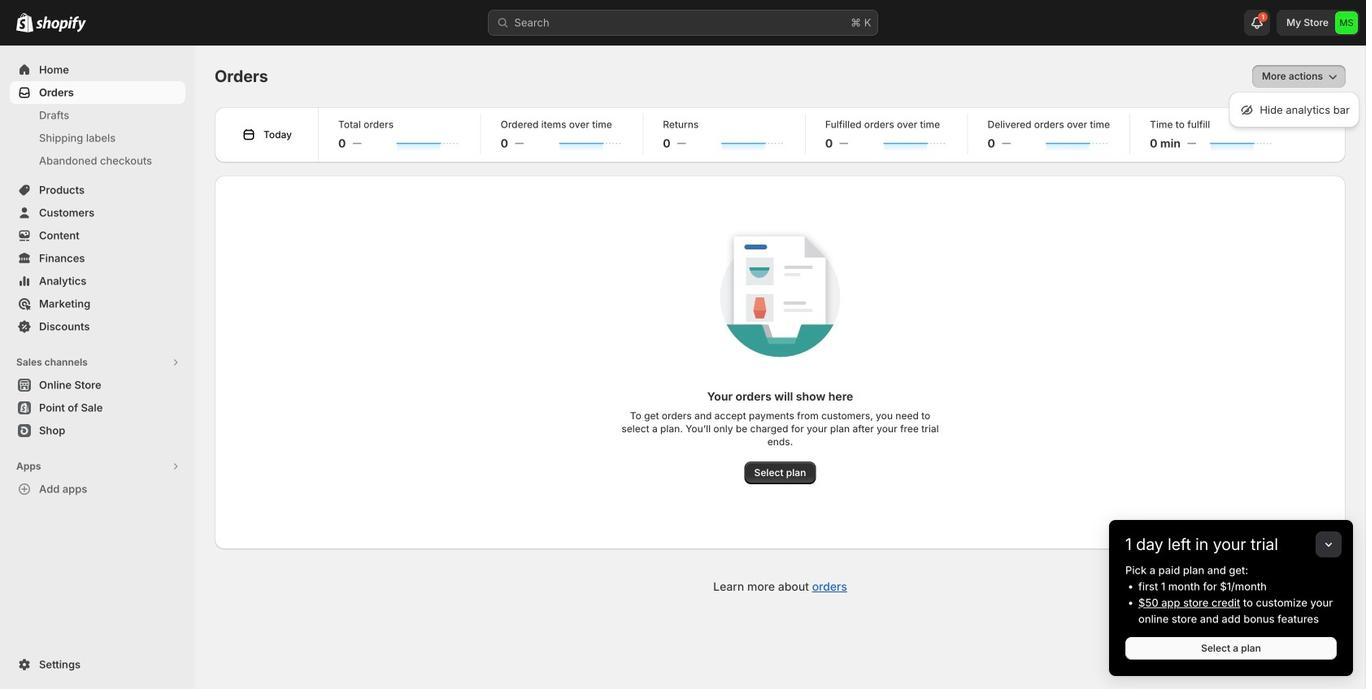 Task type: describe. For each thing, give the bounding box(es) containing it.
my store image
[[1335, 11, 1358, 34]]

1 horizontal spatial shopify image
[[36, 16, 86, 32]]



Task type: vqa. For each thing, say whether or not it's contained in the screenshot.
SUNDAY ELEMENT associated with Monday element corresponding to 1st the Wednesday element from left
no



Task type: locate. For each thing, give the bounding box(es) containing it.
0 horizontal spatial shopify image
[[16, 13, 33, 32]]

shopify image
[[16, 13, 33, 32], [36, 16, 86, 32]]



